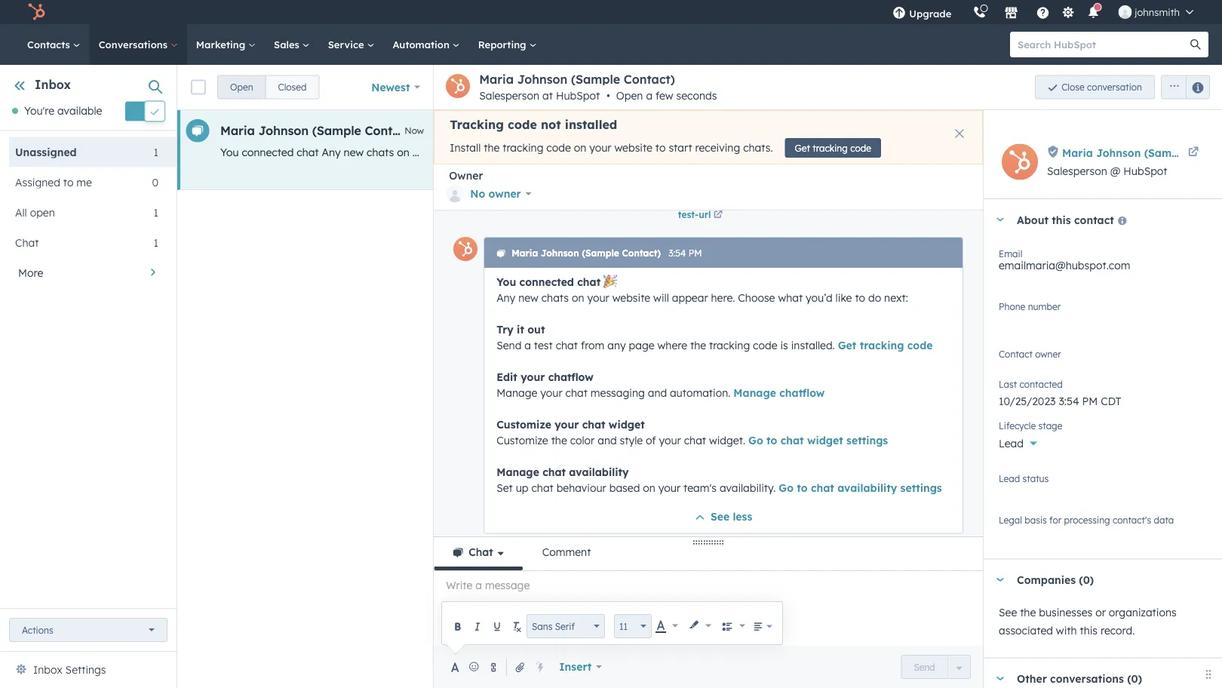 Task type: vqa. For each thing, say whether or not it's contained in the screenshot.
style
yes



Task type: locate. For each thing, give the bounding box(es) containing it.
chats inside you connected chat 🎉 any new chats on your website will appear here. choose what you'd like to do next:
[[542, 291, 569, 304]]

next: left chats.
[[710, 146, 734, 159]]

1 vertical spatial contact)
[[365, 123, 416, 138]]

widget up go to chat availability settings 'link'
[[808, 433, 844, 446]]

close
[[1062, 82, 1085, 93]]

1 vertical spatial like
[[836, 291, 852, 304]]

service link
[[319, 24, 384, 65]]

here. inside row
[[537, 146, 561, 159]]

contact) left '3:54'
[[622, 247, 661, 258]]

johnson inside maria johnson (sample contact) salesperson at hubspot • open a few seconds
[[518, 72, 568, 87]]

maria up salesperson @ hubspot
[[1063, 146, 1094, 159]]

main content
[[177, 65, 1223, 688]]

appear down tracking code not installed
[[497, 146, 534, 159]]

1 vertical spatial will
[[654, 291, 669, 304]]

open right •
[[616, 89, 643, 102]]

johnson inside row
[[259, 123, 309, 138]]

to right widget.
[[767, 433, 778, 446]]

contact) inside maria johnson (sample contact) salesperson at hubspot • open a few seconds
[[624, 72, 675, 87]]

chats down maria johnson (sample contact) 3:54 pm
[[542, 291, 569, 304]]

1 customize from the top
[[497, 417, 552, 431]]

1 vertical spatial a
[[812, 146, 818, 159]]

and left style
[[598, 433, 617, 446]]

contact)
[[624, 72, 675, 87], [365, 123, 416, 138], [622, 247, 661, 258]]

0 vertical spatial here.
[[537, 146, 561, 159]]

the inside customize your chat widget customize the color and style of your chat widget. go to chat widget settings
[[551, 433, 567, 446]]

maria inside maria johnson (sample contact) salesperson at hubspot • open a few seconds
[[479, 72, 514, 87]]

set
[[497, 481, 513, 494]]

open inside maria johnson (sample contact) salesperson at hubspot • open a few seconds
[[616, 89, 643, 102]]

hubspot inside maria johnson (sample contact) salesperson at hubspot • open a few seconds
[[556, 89, 600, 102]]

team's
[[684, 481, 717, 494]]

1 horizontal spatial try
[[737, 146, 752, 159]]

email
[[999, 248, 1023, 259]]

(0) inside companies (0) dropdown button
[[1080, 573, 1095, 586]]

0 vertical spatial caret image
[[996, 218, 1005, 222]]

(sample down closed 'button'
[[312, 123, 361, 138]]

1 horizontal spatial connected
[[520, 275, 574, 288]]

any inside row
[[322, 146, 341, 159]]

install the tracking code on your website to start receiving chats.
[[450, 141, 773, 154]]

like up get tracking code link
[[836, 291, 852, 304]]

see inside 'see the businesses or organizations associated with this record.'
[[999, 605, 1018, 619]]

appear inside you connected chat 🎉 any new chats on your website will appear here. choose what you'd like to do next:
[[672, 291, 708, 304]]

1 horizontal spatial this
[[1080, 624, 1098, 637]]

(sample up 🎉
[[582, 247, 620, 258]]

and inside customize your chat widget customize the color and style of your chat widget. go to chat widget settings
[[598, 433, 617, 446]]

🎉
[[604, 275, 614, 288]]

1 vertical spatial from
[[581, 338, 605, 351]]

settings inside customize your chat widget customize the color and style of your chat widget. go to chat widget settings
[[847, 433, 888, 446]]

website
[[615, 141, 653, 154], [438, 146, 476, 159], [613, 291, 651, 304]]

go to chat widget settings link
[[749, 433, 888, 446]]

menu
[[882, 0, 1205, 24]]

inbox settings link
[[33, 661, 106, 679]]

code inside button
[[851, 142, 872, 154]]

here. up "try it out send a test chat from any page where the tracking code is installed. get tracking code"
[[711, 291, 735, 304]]

owner down tracking
[[489, 187, 521, 200]]

try
[[737, 146, 752, 159], [497, 322, 514, 335]]

connected inside live chat from maria johnson (sample contact) with context you connected chat
any new chats on your website will appear here. choose what you'd like to do next:

try it out 
send a test chat from any page where the tracking code is installed: https://app.hubs row
[[242, 146, 294, 159]]

1 link opens in a new window image from the top
[[714, 208, 723, 222]]

maria down the reporting
[[479, 72, 514, 87]]

you'd inside row
[[631, 146, 658, 159]]

Search HubSpot search field
[[1011, 32, 1196, 57]]

a inside maria johnson (sample contact) salesperson at hubspot • open a few seconds
[[646, 89, 653, 102]]

test-
[[678, 208, 699, 220]]

data
[[1154, 514, 1175, 526]]

john smith image
[[1119, 5, 1132, 19]]

0
[[152, 175, 159, 189]]

you inside you connected chat 🎉 any new chats on your website will appear here. choose what you'd like to do next:
[[497, 275, 516, 288]]

2 customize from the top
[[497, 433, 549, 446]]

0 vertical spatial new
[[344, 146, 364, 159]]

no owner button up last contacted text box
[[999, 346, 1208, 371]]

1 vertical spatial go
[[779, 481, 794, 494]]

0 horizontal spatial choose
[[564, 146, 601, 159]]

1 horizontal spatial go
[[779, 481, 794, 494]]

see up associated
[[999, 605, 1018, 619]]

sans
[[532, 621, 553, 632]]

owner up contacted
[[1036, 348, 1062, 360]]

stage
[[1039, 420, 1063, 431]]

(sample inside row
[[312, 123, 361, 138]]

on inside row
[[397, 146, 410, 159]]

1 horizontal spatial page
[[916, 146, 942, 159]]

1 for unassigned
[[154, 145, 159, 158]]

0 horizontal spatial new
[[344, 146, 364, 159]]

0 horizontal spatial (0)
[[1080, 573, 1095, 586]]

(sample inside maria johnson (sample contact) salesperson at hubspot • open a few seconds
[[571, 72, 620, 87]]

1 vertical spatial connected
[[520, 275, 574, 288]]

tracking up about
[[996, 146, 1037, 159]]

0 vertical spatial salesperson
[[479, 89, 540, 102]]

website left start at the top right of the page
[[615, 141, 653, 154]]

1 horizontal spatial get
[[838, 338, 857, 351]]

2 caret image from the top
[[996, 677, 1005, 681]]

1 horizontal spatial you'd
[[806, 291, 833, 304]]

1 vertical spatial and
[[598, 433, 617, 446]]

seconds
[[677, 89, 717, 102]]

no owner button for contact owner
[[999, 346, 1208, 371]]

0 horizontal spatial will
[[479, 146, 494, 159]]

2 1 from the top
[[154, 206, 159, 219]]

maria down no owner at the left of the page
[[512, 247, 538, 258]]

1 vertical spatial out
[[528, 322, 545, 335]]

a inside "try it out send a test chat from any page where the tracking code is installed. get tracking code"
[[525, 338, 531, 351]]

0 horizontal spatial it
[[517, 322, 524, 335]]

pm
[[689, 247, 702, 258]]

see less button
[[695, 508, 753, 527]]

tracking right installed.
[[860, 338, 905, 351]]

your down installed
[[590, 141, 612, 154]]

customize up the up
[[497, 433, 549, 446]]

see inside button
[[711, 510, 730, 523]]

close conversation button
[[1036, 75, 1156, 99]]

1 vertical spatial see
[[999, 605, 1018, 619]]

appear
[[497, 146, 534, 159], [672, 291, 708, 304]]

caret image inside about this contact dropdown button
[[996, 218, 1005, 222]]

go right availability.
[[779, 481, 794, 494]]

0 horizontal spatial where
[[658, 338, 688, 351]]

contact) for maria johnson (sample contact) 3:54 pm
[[622, 247, 661, 258]]

salesperson inside maria johnson (sample contact) salesperson at hubspot • open a few seconds
[[479, 89, 540, 102]]

1 for chat
[[154, 236, 159, 249]]

chatflow
[[548, 370, 594, 383], [780, 386, 825, 399]]

0 horizontal spatial a
[[525, 338, 531, 351]]

chat button
[[434, 537, 524, 571]]

your inside row
[[413, 146, 435, 159]]

you'd up installed.
[[806, 291, 833, 304]]

install
[[450, 141, 481, 154]]

inbox left settings
[[33, 663, 62, 677]]

1 vertical spatial no owner button
[[999, 346, 1208, 371]]

1 horizontal spatial do
[[869, 291, 882, 304]]

try inside "try it out send a test chat from any page where the tracking code is installed. get tracking code"
[[497, 322, 514, 335]]

chatflow up messaging
[[548, 370, 594, 383]]

contact
[[1075, 213, 1115, 226]]

it
[[755, 146, 761, 159], [517, 322, 524, 335]]

manage right automation.
[[734, 386, 777, 399]]

assigned to me
[[15, 175, 92, 189]]

go to chat availability settings link
[[779, 481, 942, 494]]

your left team's
[[659, 481, 681, 494]]

1 vertical spatial is
[[781, 338, 789, 351]]

1 vertical spatial availability
[[838, 481, 898, 494]]

1 lead from the top
[[999, 437, 1024, 450]]

your down the now
[[413, 146, 435, 159]]

lead for lead status
[[999, 473, 1021, 484]]

appear down pm
[[672, 291, 708, 304]]

here. down not at top left
[[537, 146, 561, 159]]

1 horizontal spatial you
[[497, 275, 516, 288]]

tracking
[[503, 141, 544, 154], [813, 142, 848, 154], [996, 146, 1037, 159], [709, 338, 750, 351], [860, 338, 905, 351]]

availability
[[569, 465, 629, 478], [838, 481, 898, 494]]

tracking code not installed alert
[[434, 110, 983, 165]]

chatflow down installed.
[[780, 386, 825, 399]]

do up get tracking code link
[[869, 291, 882, 304]]

customize down edit
[[497, 417, 552, 431]]

lead left status
[[999, 473, 1021, 484]]

salesperson up tracking code not installed
[[479, 89, 540, 102]]

to inside you connected chat 🎉 any new chats on your website will appear here. choose what you'd like to do next:
[[855, 291, 866, 304]]

messaging
[[591, 386, 645, 399]]

1 vertical spatial inbox
[[33, 663, 62, 677]]

hubspot right at
[[556, 89, 600, 102]]

to left start at the top right of the page
[[656, 141, 666, 154]]

conversations
[[1051, 672, 1124, 685]]

1 horizontal spatial a
[[646, 89, 653, 102]]

search button
[[1183, 32, 1209, 57]]

settings
[[65, 663, 106, 677]]

website inside you connected chat 🎉 any new chats on your website will appear here. choose what you'd like to do next:
[[613, 291, 651, 304]]

record.
[[1101, 624, 1135, 637]]

0 horizontal spatial connected
[[242, 146, 294, 159]]

tracking inside button
[[813, 142, 848, 154]]

0 horizontal spatial test
[[534, 338, 553, 351]]

1 vertical spatial try
[[497, 322, 514, 335]]

few
[[656, 89, 674, 102]]

connected down maria johnson (sample contact)
[[242, 146, 294, 159]]

group
[[217, 75, 320, 99], [1156, 75, 1211, 99], [719, 616, 749, 637]]

inbox for inbox
[[35, 77, 71, 92]]

0 horizontal spatial hubspot
[[556, 89, 600, 102]]

this down or
[[1080, 624, 1098, 637]]

no down owner
[[470, 187, 486, 200]]

caret image left about
[[996, 218, 1005, 222]]

and inside edit your chatflow manage your chat messaging and automation. manage chatflow
[[648, 386, 667, 399]]

1 horizontal spatial next:
[[885, 291, 909, 304]]

1 horizontal spatial test
[[821, 146, 840, 159]]

0 horizontal spatial page
[[629, 338, 655, 351]]

tracking code not installed
[[450, 117, 618, 132]]

what
[[604, 146, 628, 159], [778, 291, 803, 304]]

0 vertical spatial any
[[322, 146, 341, 159]]

to inside customize your chat widget customize the color and style of your chat widget. go to chat widget settings
[[767, 433, 778, 446]]

about
[[1017, 213, 1049, 226]]

to inside the tracking code not installed alert
[[656, 141, 666, 154]]

page inside "try it out send a test chat from any page where the tracking code is installed. get tracking code"
[[629, 338, 655, 351]]

2 vertical spatial a
[[525, 338, 531, 351]]

see
[[711, 510, 730, 523], [999, 605, 1018, 619]]

your down 🎉
[[587, 291, 610, 304]]

where up edit your chatflow manage your chat messaging and automation. manage chatflow
[[658, 338, 688, 351]]

1 horizontal spatial no
[[999, 354, 1014, 367]]

caret image
[[996, 218, 1005, 222], [996, 677, 1005, 681]]

marketing link
[[187, 24, 265, 65]]

on down maria johnson (sample contact) 3:54 pm
[[572, 291, 585, 304]]

0 vertical spatial chat
[[15, 236, 39, 249]]

0 vertical spatial 1
[[154, 145, 159, 158]]

maria
[[479, 72, 514, 87], [220, 123, 255, 138], [1063, 146, 1094, 159], [512, 247, 538, 258]]

(sample left the conta
[[1145, 146, 1188, 159]]

the inside 'see the businesses or organizations associated with this record.'
[[1021, 605, 1036, 619]]

test inside row
[[821, 146, 840, 159]]

11
[[620, 621, 628, 632]]

see for see the businesses or organizations associated with this record.
[[999, 605, 1018, 619]]

open inside open button
[[230, 82, 253, 93]]

maria down open button
[[220, 123, 255, 138]]

from
[[868, 146, 892, 159], [581, 338, 605, 351]]

0 vertical spatial (0)
[[1080, 573, 1095, 586]]

like inside you connected chat 🎉 any new chats on your website will appear here. choose what you'd like to do next:
[[836, 291, 852, 304]]

1 horizontal spatial appear
[[672, 291, 708, 304]]

to up get tracking code link
[[855, 291, 866, 304]]

to left 'receiving'
[[681, 146, 691, 159]]

it inside row
[[755, 146, 761, 159]]

0 vertical spatial you
[[220, 146, 239, 159]]

chat
[[297, 146, 319, 159], [843, 146, 865, 159], [578, 275, 601, 288], [556, 338, 578, 351], [566, 386, 588, 399], [582, 417, 606, 431], [684, 433, 706, 446], [781, 433, 804, 446], [543, 465, 566, 478], [532, 481, 554, 494], [811, 481, 835, 494]]

notifications button
[[1081, 0, 1107, 24]]

about this contact
[[1017, 213, 1115, 226]]

0 vertical spatial appear
[[497, 146, 534, 159]]

(0) right the conversations at bottom
[[1128, 672, 1143, 685]]

1 horizontal spatial hubspot
[[1124, 165, 1168, 178]]

you'd left start at the top right of the page
[[631, 146, 658, 159]]

2 vertical spatial 1
[[154, 236, 159, 249]]

you're
[[24, 104, 54, 117]]

maria johnson (sample contact) 3:54 pm
[[512, 247, 702, 258]]

(sample up •
[[571, 72, 620, 87]]

contact) down newest
[[365, 123, 416, 138]]

any
[[895, 146, 913, 159], [608, 338, 626, 351]]

no up last
[[999, 354, 1014, 367]]

see the businesses or organizations associated with this record.
[[999, 605, 1177, 637]]

0 horizontal spatial group
[[217, 75, 320, 99]]

contact) for maria johnson (sample contact) salesperson at hubspot • open a few seconds
[[624, 72, 675, 87]]

1 horizontal spatial see
[[999, 605, 1018, 619]]

0 horizontal spatial out
[[528, 322, 545, 335]]

hubspot down the maria johnson (sample conta link
[[1124, 165, 1168, 178]]

(sample for maria johnson (sample contact) 3:54 pm
[[582, 247, 620, 258]]

0 vertical spatial hubspot
[[556, 89, 600, 102]]

marketplaces image
[[1005, 7, 1018, 20]]

it up edit
[[517, 322, 524, 335]]

customize
[[497, 417, 552, 431], [497, 433, 549, 446]]

your right of
[[659, 433, 681, 446]]

upgrade image
[[893, 7, 907, 20]]

get inside "try it out send a test chat from any page where the tracking code is installed. get tracking code"
[[838, 338, 857, 351]]

1 vertical spatial send
[[497, 338, 522, 351]]

caret image inside other conversations (0) "dropdown button"
[[996, 677, 1005, 681]]

on down the now
[[397, 146, 410, 159]]

tracking right chats.
[[813, 142, 848, 154]]

sans serif
[[532, 621, 575, 632]]

2 lead from the top
[[999, 473, 1021, 484]]

legal
[[999, 514, 1023, 526]]

0 vertical spatial where
[[945, 146, 974, 159]]

3 1 from the top
[[154, 236, 159, 249]]

go right widget.
[[749, 433, 764, 446]]

0 horizontal spatial you'd
[[631, 146, 658, 159]]

on right based
[[643, 481, 656, 494]]

1 caret image from the top
[[996, 218, 1005, 222]]

on down installed
[[574, 141, 587, 154]]

0 vertical spatial see
[[711, 510, 730, 523]]

number
[[1028, 301, 1061, 312]]

emailmaria@hubspot.com
[[999, 259, 1131, 272]]

search image
[[1191, 39, 1202, 50]]

and right messaging
[[648, 386, 667, 399]]

contact) up few
[[624, 72, 675, 87]]

0 horizontal spatial get
[[795, 142, 811, 154]]

1 horizontal spatial from
[[868, 146, 892, 159]]

on
[[574, 141, 587, 154], [397, 146, 410, 159], [572, 291, 585, 304], [643, 481, 656, 494]]

get right chats.
[[795, 142, 811, 154]]

link opens in a new window image
[[714, 208, 723, 222], [714, 210, 723, 219]]

salesperson down the installed:
[[1048, 165, 1108, 178]]

1 vertical spatial lead
[[999, 473, 1021, 484]]

0 vertical spatial no
[[470, 187, 486, 200]]

will down tracking
[[479, 146, 494, 159]]

to down go to chat widget settings link
[[797, 481, 808, 494]]

what down installed
[[604, 146, 628, 159]]

sans serif button
[[527, 614, 605, 639]]

0 vertical spatial page
[[916, 146, 942, 159]]

will down '3:54'
[[654, 291, 669, 304]]

new
[[344, 146, 364, 159], [519, 291, 539, 304]]

connected for you connected chat 🎉 any new chats on your website will appear here. choose what you'd like to do next:
[[520, 275, 574, 288]]

0 horizontal spatial any
[[322, 146, 341, 159]]

widget.
[[709, 433, 746, 446]]

get right installed.
[[838, 338, 857, 351]]

availability down go to chat widget settings link
[[838, 481, 898, 494]]

on inside the tracking code not installed alert
[[574, 141, 587, 154]]

0 vertical spatial chats
[[367, 146, 394, 159]]

0 vertical spatial test
[[821, 146, 840, 159]]

to inside manage chat availability set up chat behaviour based on your team's availability. go to chat availability settings
[[797, 481, 808, 494]]

owner inside popup button
[[489, 187, 521, 200]]

0 vertical spatial customize
[[497, 417, 552, 431]]

0 horizontal spatial send
[[497, 338, 522, 351]]

1 vertical spatial what
[[778, 291, 803, 304]]

you'd inside you connected chat 🎉 any new chats on your website will appear here. choose what you'd like to do next:
[[806, 291, 833, 304]]

is left installed.
[[781, 338, 789, 351]]

see left less
[[711, 510, 730, 523]]

0 horizontal spatial do
[[694, 146, 707, 159]]

caret image for other conversations (0) "dropdown button"
[[996, 677, 1005, 681]]

lifecycle stage
[[999, 420, 1063, 431]]

1 vertical spatial this
[[1080, 624, 1098, 637]]

choose up "try it out send a test chat from any page where the tracking code is installed. get tracking code"
[[738, 291, 775, 304]]

and for color
[[598, 433, 617, 446]]

manage
[[497, 386, 538, 399], [734, 386, 777, 399], [497, 465, 540, 478]]

johnson for maria johnson (sample contact) salesperson at hubspot • open a few seconds
[[518, 72, 568, 87]]

businesses
[[1039, 605, 1093, 619]]

owner for no owner
[[489, 187, 521, 200]]

you for you connected chat 🎉 any new chats on your website will appear here. choose what you'd like to do next:
[[497, 275, 516, 288]]

available
[[57, 104, 102, 117]]

next: up get tracking code link
[[885, 291, 909, 304]]

1 vertical spatial do
[[869, 291, 882, 304]]

no
[[470, 187, 486, 200], [999, 354, 1014, 367]]

where down close icon
[[945, 146, 974, 159]]

1 horizontal spatial like
[[836, 291, 852, 304]]

more
[[18, 266, 43, 279]]

any right get tracking code button
[[895, 146, 913, 159]]

maria johnson (sample conta
[[1063, 146, 1223, 159]]

inbox up you're available
[[35, 77, 71, 92]]

this
[[1052, 213, 1072, 226], [1080, 624, 1098, 637]]

1 horizontal spatial will
[[654, 291, 669, 304]]

you inside row
[[220, 146, 239, 159]]

contact) inside row
[[365, 123, 416, 138]]

1 horizontal spatial any
[[895, 146, 913, 159]]

of
[[646, 433, 656, 446]]

automation link
[[384, 24, 469, 65]]

appear inside row
[[497, 146, 534, 159]]

open down marketing link
[[230, 82, 253, 93]]

1 1 from the top
[[154, 145, 159, 158]]

johnson for maria johnson (sample contact)
[[259, 123, 309, 138]]

what up installed.
[[778, 291, 803, 304]]

1 horizontal spatial no owner button
[[999, 346, 1208, 371]]

manage up the up
[[497, 465, 540, 478]]

this right about
[[1052, 213, 1072, 226]]

get tracking code button
[[785, 138, 881, 158]]

lead inside popup button
[[999, 437, 1024, 450]]

(0) up businesses on the right bottom of the page
[[1080, 573, 1095, 586]]

what inside row
[[604, 146, 628, 159]]

website up owner
[[438, 146, 476, 159]]

availability.
[[720, 481, 776, 494]]

0 horizontal spatial chatflow
[[548, 370, 594, 383]]

0 horizontal spatial widget
[[609, 417, 645, 431]]

2 link opens in a new window image from the top
[[714, 210, 723, 219]]

chat
[[15, 236, 39, 249], [469, 546, 493, 559]]

1 vertical spatial (0)
[[1128, 672, 1143, 685]]

reporting link
[[469, 24, 546, 65]]

try inside row
[[737, 146, 752, 159]]

owner up last contacted
[[1017, 354, 1047, 367]]

0 horizontal spatial go
[[749, 433, 764, 446]]

1 vertical spatial you'd
[[806, 291, 833, 304]]

connected inside you connected chat 🎉 any new chats on your website will appear here. choose what you'd like to do next:
[[520, 275, 574, 288]]

get inside button
[[795, 142, 811, 154]]

companies
[[1017, 573, 1076, 586]]

lead down 'lifecycle' at bottom
[[999, 437, 1024, 450]]

0 vertical spatial what
[[604, 146, 628, 159]]

0 horizontal spatial next:
[[710, 146, 734, 159]]

1 vertical spatial here.
[[711, 291, 735, 304]]

manage inside manage chat availability set up chat behaviour based on your team's availability. go to chat availability settings
[[497, 465, 540, 478]]

0 vertical spatial it
[[755, 146, 761, 159]]

is left the installed:
[[1068, 146, 1075, 159]]

1 vertical spatial get
[[838, 338, 857, 351]]

see for see less
[[711, 510, 730, 523]]

widget up style
[[609, 417, 645, 431]]

2 horizontal spatial a
[[812, 146, 818, 159]]

1 vertical spatial appear
[[672, 291, 708, 304]]

0 vertical spatial out
[[764, 146, 781, 159]]

1 vertical spatial next:
[[885, 291, 909, 304]]

1 vertical spatial any
[[497, 291, 516, 304]]

like left 'receiving'
[[661, 146, 678, 159]]

0 horizontal spatial open
[[230, 82, 253, 93]]

choose down installed
[[564, 146, 601, 159]]

try it out send a test chat from any page where the tracking code is installed. get tracking code
[[497, 322, 933, 351]]

manage down edit
[[497, 386, 538, 399]]

1 horizontal spatial (0)
[[1128, 672, 1143, 685]]

1 vertical spatial chatflow
[[780, 386, 825, 399]]

1 vertical spatial new
[[519, 291, 539, 304]]

customize your chat widget customize the color and style of your chat widget. go to chat widget settings
[[497, 417, 888, 446]]

to left 'me' at top left
[[63, 175, 74, 189]]



Task type: describe. For each thing, give the bounding box(es) containing it.
other conversations (0) button
[[984, 658, 1208, 688]]

0 horizontal spatial chat
[[15, 236, 39, 249]]

settings image
[[1062, 6, 1075, 20]]

get tracking code link
[[838, 338, 933, 351]]

what inside you connected chat 🎉 any new chats on your website will appear here. choose what you'd like to do next:
[[778, 291, 803, 304]]

help button
[[1030, 0, 1056, 24]]

legal basis for processing contact's data
[[999, 514, 1175, 526]]

all
[[15, 206, 27, 219]]

status
[[1023, 473, 1049, 484]]

website inside the tracking code not installed alert
[[615, 141, 653, 154]]

contact's
[[1113, 514, 1152, 526]]

no owner button for owner
[[446, 183, 532, 205]]

on inside manage chat availability set up chat behaviour based on your team's availability. go to chat availability settings
[[643, 481, 656, 494]]

chats inside row
[[367, 146, 394, 159]]

0 vertical spatial chatflow
[[548, 370, 594, 383]]

(sample for maria johnson (sample conta
[[1145, 146, 1188, 159]]

associated
[[999, 624, 1054, 637]]

chat inside "try it out send a test chat from any page where the tracking code is installed. get tracking code"
[[556, 338, 578, 351]]

other conversations (0)
[[1017, 672, 1143, 685]]

the inside live chat from maria johnson (sample contact) with context you connected chat
any new chats on your website will appear here. choose what you'd like to do next:

try it out 
send a test chat from any page where the tracking code is installed: https://app.hubs row
[[977, 146, 993, 159]]

no inside contact owner no owner
[[999, 354, 1014, 367]]

start
[[669, 141, 693, 154]]

send button
[[901, 655, 949, 679]]

1 horizontal spatial group
[[719, 616, 749, 637]]

maria for maria johnson (sample conta
[[1063, 146, 1094, 159]]

conta
[[1192, 146, 1223, 159]]

conversations
[[99, 38, 170, 51]]

will inside you connected chat 🎉 any new chats on your website will appear here. choose what you'd like to do next:
[[654, 291, 669, 304]]

lead button
[[999, 429, 1208, 454]]

https://app.hubs
[[1125, 146, 1209, 159]]

inbox settings
[[33, 663, 106, 677]]

maria johnson (sample conta link
[[1063, 144, 1223, 162]]

0 horizontal spatial no
[[470, 187, 486, 200]]

like inside row
[[661, 146, 678, 159]]

this inside 'see the businesses or organizations associated with this record.'
[[1080, 624, 1098, 637]]

manage chat availability set up chat behaviour based on your team's availability. go to chat availability settings
[[497, 465, 942, 494]]

other
[[1017, 672, 1047, 685]]

send inside "try it out send a test chat from any page where the tracking code is installed. get tracking code"
[[497, 338, 522, 351]]

phone number
[[999, 301, 1061, 312]]

all open
[[15, 206, 55, 219]]

choose inside you connected chat 🎉 any new chats on your website will appear here. choose what you'd like to do next:
[[738, 291, 775, 304]]

inbox for inbox settings
[[33, 663, 62, 677]]

1 horizontal spatial availability
[[838, 481, 898, 494]]

you're available image
[[12, 108, 18, 114]]

where inside row
[[945, 146, 974, 159]]

lifecycle
[[999, 420, 1036, 431]]

caret image
[[996, 578, 1005, 582]]

conversation
[[1088, 82, 1143, 93]]

johnsmith
[[1135, 6, 1180, 18]]

from inside row
[[868, 146, 892, 159]]

contact owner no owner
[[999, 348, 1062, 367]]

salesperson @ hubspot
[[1048, 165, 1168, 178]]

notifications image
[[1087, 7, 1101, 20]]

close image
[[956, 129, 965, 138]]

newest
[[372, 80, 410, 94]]

group containing open
[[217, 75, 320, 99]]

me
[[76, 175, 92, 189]]

you for you connected chat any new chats on your website will appear here. choose what you'd like to do next:  try it out  send a test chat from any page where the tracking code is installed: https://app.hubs
[[220, 146, 239, 159]]

send inside button
[[914, 662, 936, 673]]

the inside the tracking code not installed alert
[[484, 141, 500, 154]]

hubspot link
[[18, 3, 57, 21]]

main content containing maria johnson (sample contact)
[[177, 65, 1223, 688]]

last contacted
[[999, 379, 1063, 390]]

any inside you connected chat 🎉 any new chats on your website will appear here. choose what you'd like to do next:
[[497, 291, 516, 304]]

edit your chatflow manage your chat messaging and automation. manage chatflow
[[497, 370, 825, 399]]

with
[[1057, 624, 1077, 637]]

a inside row
[[812, 146, 818, 159]]

contacted
[[1020, 379, 1063, 390]]

2 horizontal spatial group
[[1156, 75, 1211, 99]]

do inside live chat from maria johnson (sample contact) with context you connected chat
any new chats on your website will appear here. choose what you'd like to do next:

try it out 
send a test chat from any page where the tracking code is installed: https://app.hubs row
[[694, 146, 707, 159]]

now
[[405, 125, 424, 136]]

comment
[[542, 546, 591, 559]]

open
[[30, 206, 55, 219]]

maria for maria johnson (sample contact) salesperson at hubspot • open a few seconds
[[479, 72, 514, 87]]

johnsmith button
[[1110, 0, 1203, 24]]

send inside row
[[784, 146, 809, 159]]

next: inside you connected chat 🎉 any new chats on your website will appear here. choose what you'd like to do next:
[[885, 291, 909, 304]]

edit
[[497, 370, 518, 383]]

johnson for maria johnson (sample contact) 3:54 pm
[[541, 247, 579, 258]]

reporting
[[478, 38, 529, 51]]

comment button
[[524, 537, 610, 571]]

connected for you connected chat any new chats on your website will appear here. choose what you'd like to do next:  try it out  send a test chat from any page where the tracking code is installed: https://app.hubs
[[242, 146, 294, 159]]

contacts link
[[18, 24, 90, 65]]

new inside you connected chat 🎉 any new chats on your website will appear here. choose what you'd like to do next:
[[519, 291, 539, 304]]

your up color
[[555, 417, 579, 431]]

contact) for maria johnson (sample contact)
[[365, 123, 416, 138]]

chat inside button
[[469, 546, 493, 559]]

close conversation
[[1062, 82, 1143, 93]]

chat inside you connected chat 🎉 any new chats on your website will appear here. choose what you'd like to do next:
[[578, 275, 601, 288]]

Phone number text field
[[999, 298, 1208, 328]]

it inside "try it out send a test chat from any page where the tracking code is installed. get tracking code"
[[517, 322, 524, 335]]

phone
[[999, 301, 1026, 312]]

automation.
[[670, 386, 731, 399]]

any inside "try it out send a test chat from any page where the tracking code is installed. get tracking code"
[[608, 338, 626, 351]]

where inside "try it out send a test chat from any page where the tracking code is installed. get tracking code"
[[658, 338, 688, 351]]

owner
[[449, 169, 483, 182]]

assigned
[[15, 175, 60, 189]]

menu containing johnsmith
[[882, 0, 1205, 24]]

marketplaces button
[[996, 0, 1027, 24]]

you connected chat any new chats on your website will appear here. choose what you'd like to do next:  try it out  send a test chat from any page where the tracking code is installed: https://app.hubs
[[220, 146, 1209, 159]]

and for messaging
[[648, 386, 667, 399]]

(sample for maria johnson (sample contact) salesperson at hubspot • open a few seconds
[[571, 72, 620, 87]]

based
[[610, 481, 640, 494]]

live chat from maria johnson (sample contact) with context you connected chat
any new chats on your website will appear here. choose what you'd like to do next:

try it out 
send a test chat from any page where the tracking code is installed: https://app.hubs row
[[177, 110, 1209, 190]]

owner for contact owner no owner
[[1036, 348, 1062, 360]]

website inside row
[[438, 146, 476, 159]]

your inside manage chat availability set up chat behaviour based on your team's availability. go to chat availability settings
[[659, 481, 681, 494]]

contact
[[999, 348, 1033, 360]]

next: inside live chat from maria johnson (sample contact) with context you connected chat
any new chats on your website will appear here. choose what you'd like to do next:

try it out 
send a test chat from any page where the tracking code is installed: https://app.hubs row
[[710, 146, 734, 159]]

processing
[[1065, 514, 1111, 526]]

serif
[[555, 621, 575, 632]]

service
[[328, 38, 367, 51]]

to inside live chat from maria johnson (sample contact) with context you connected chat
any new chats on your website will appear here. choose what you'd like to do next:

try it out 
send a test chat from any page where the tracking code is installed: https://app.hubs row
[[681, 146, 691, 159]]

at
[[543, 89, 553, 102]]

on inside you connected chat 🎉 any new chats on your website will appear here. choose what you'd like to do next:
[[572, 291, 585, 304]]

automation
[[393, 38, 453, 51]]

your right edit
[[521, 370, 545, 383]]

out inside "try it out send a test chat from any page where the tracking code is installed. get tracking code"
[[528, 322, 545, 335]]

Closed button
[[265, 75, 320, 99]]

upgrade
[[910, 7, 952, 20]]

code inside row
[[1040, 146, 1065, 159]]

go inside customize your chat widget customize the color and style of your chat widget. go to chat widget settings
[[749, 433, 764, 446]]

will inside row
[[479, 146, 494, 159]]

test-url
[[678, 208, 711, 220]]

1 horizontal spatial widget
[[808, 433, 844, 446]]

maria for maria johnson (sample contact)
[[220, 123, 255, 138]]

installed
[[565, 117, 618, 132]]

chats.
[[744, 141, 773, 154]]

here. inside you connected chat 🎉 any new chats on your website will appear here. choose what you'd like to do next:
[[711, 291, 735, 304]]

tracking up automation.
[[709, 338, 750, 351]]

choose inside row
[[564, 146, 601, 159]]

calling icon image
[[973, 6, 987, 19]]

tracking down tracking code not installed
[[503, 141, 544, 154]]

this inside dropdown button
[[1052, 213, 1072, 226]]

(sample for maria johnson (sample contact)
[[312, 123, 361, 138]]

tracking
[[450, 117, 504, 132]]

Last contacted text field
[[999, 387, 1208, 411]]

maria for maria johnson (sample contact) 3:54 pm
[[512, 247, 538, 258]]

behaviour
[[557, 481, 607, 494]]

from inside "try it out send a test chat from any page where the tracking code is installed. get tracking code"
[[581, 338, 605, 351]]

test inside "try it out send a test chat from any page where the tracking code is installed. get tracking code"
[[534, 338, 553, 351]]

actions
[[22, 625, 53, 636]]

@
[[1111, 165, 1121, 178]]

your inside the tracking code not installed alert
[[590, 141, 612, 154]]

Open button
[[217, 75, 266, 99]]

less
[[733, 510, 753, 523]]

your inside you connected chat 🎉 any new chats on your website will appear here. choose what you'd like to do next:
[[587, 291, 610, 304]]

any inside row
[[895, 146, 913, 159]]

1 for all open
[[154, 206, 159, 219]]

url
[[699, 208, 711, 220]]

your left messaging
[[541, 386, 563, 399]]

(0) inside other conversations (0) "dropdown button"
[[1128, 672, 1143, 685]]

actions button
[[9, 618, 168, 642]]

settings inside manage chat availability set up chat behaviour based on your team's availability. go to chat availability settings
[[901, 481, 942, 494]]

organizations
[[1109, 605, 1177, 619]]

caret image for about this contact dropdown button
[[996, 218, 1005, 222]]

tracking inside row
[[996, 146, 1037, 159]]

page inside row
[[916, 146, 942, 159]]

not
[[541, 117, 561, 132]]

johnson for maria johnson (sample conta
[[1097, 146, 1141, 159]]

lead for lead
[[999, 437, 1024, 450]]

up
[[516, 481, 529, 494]]

is inside row
[[1068, 146, 1075, 159]]

newest button
[[362, 72, 430, 102]]

go inside manage chat availability set up chat behaviour based on your team's availability. go to chat availability settings
[[779, 481, 794, 494]]

1 horizontal spatial salesperson
[[1048, 165, 1108, 178]]

•
[[607, 89, 610, 102]]

email emailmaria@hubspot.com
[[999, 248, 1131, 272]]

is inside "try it out send a test chat from any page where the tracking code is installed. get tracking code"
[[781, 338, 789, 351]]

3:54
[[669, 247, 686, 258]]

color
[[570, 433, 595, 446]]

lead status
[[999, 473, 1049, 484]]

insert button
[[550, 652, 612, 682]]

hubspot image
[[27, 3, 45, 21]]

no owner
[[470, 187, 521, 200]]

send group
[[901, 655, 971, 679]]

0 vertical spatial availability
[[569, 465, 629, 478]]

sales link
[[265, 24, 319, 65]]

new inside row
[[344, 146, 364, 159]]

the inside "try it out send a test chat from any page where the tracking code is installed. get tracking code"
[[691, 338, 707, 351]]

help image
[[1036, 7, 1050, 20]]

out inside live chat from maria johnson (sample contact) with context you connected chat
any new chats on your website will appear here. choose what you'd like to do next:

try it out 
send a test chat from any page where the tracking code is installed: https://app.hubs row
[[764, 146, 781, 159]]

chat inside edit your chatflow manage your chat messaging and automation. manage chatflow
[[566, 386, 588, 399]]

companies (0) button
[[984, 559, 1208, 600]]

do inside you connected chat 🎉 any new chats on your website will appear here. choose what you'd like to do next:
[[869, 291, 882, 304]]



